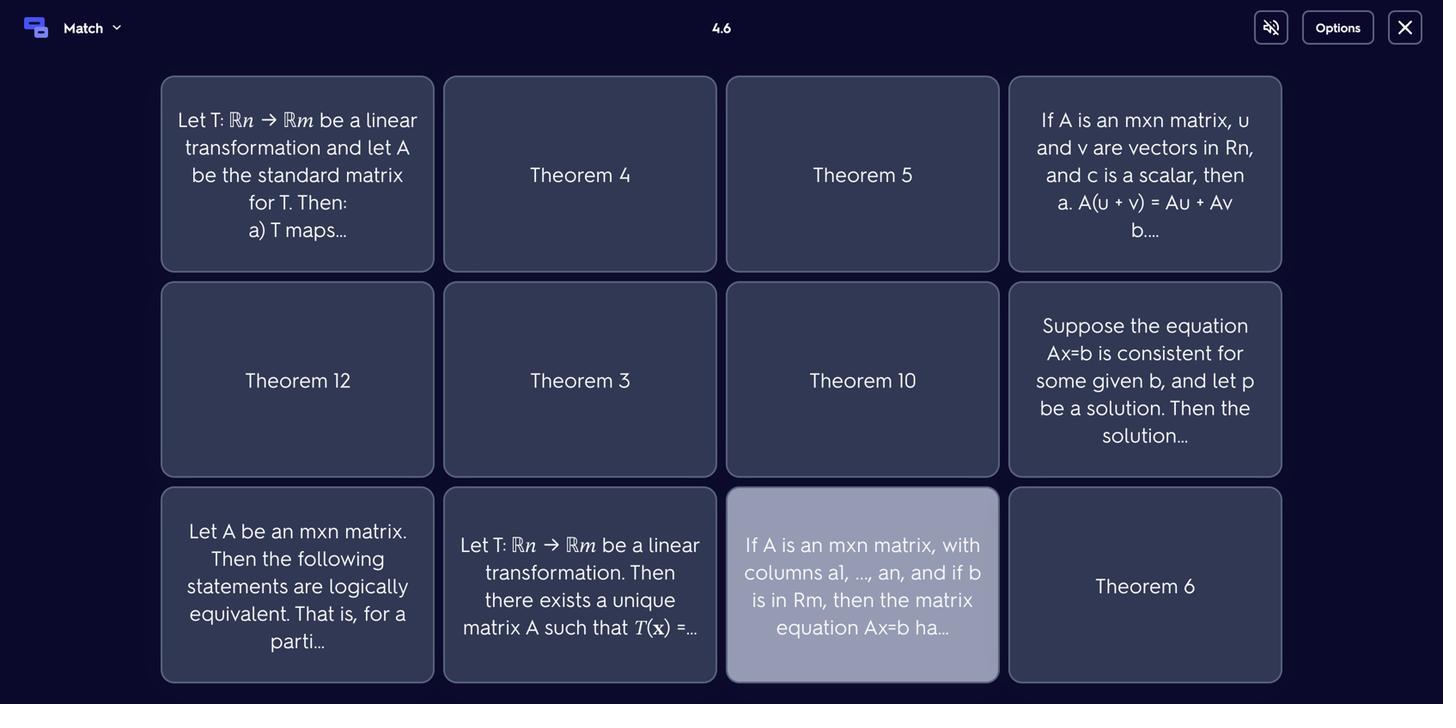 Task type: vqa. For each thing, say whether or not it's contained in the screenshot.
Teacher for SvetlanaMarkovic
no



Task type: locate. For each thing, give the bounding box(es) containing it.
t:
[[210, 106, 224, 132], [493, 531, 507, 558]]

then up av
[[1204, 161, 1245, 187]]

equation up consistent
[[1166, 312, 1249, 338]]

t: inside let t: ℝ𝑛 → ℝ𝑚 be a linear transformation. then there exists a unique matrix a such that 𝑇(𝐱) =…
[[493, 531, 507, 558]]

matrix inside "if a is an mxn matrix, with columns a1, ..., an, and if b is in rm, then the matrix equation ax=b ha…"
[[916, 586, 974, 613]]

is up given
[[1099, 339, 1112, 366]]

mxn inside let a be an mxn matrix. then the following statements are logically equivalent. that is, for a parti…
[[300, 517, 339, 544]]

a inside if a is an mxn matrix, u and v are vectors in rn, and c is a scalar, then a. a(u + v) = au + av b.…
[[1123, 161, 1134, 187]]

if inside "if a is an mxn matrix, with columns a1, ..., an, and if b is in rm, then the matrix equation ax=b ha…"
[[745, 531, 758, 558]]

2 horizontal spatial matrix
[[916, 586, 974, 613]]

0 horizontal spatial if
[[745, 531, 758, 558]]

0 vertical spatial are
[[1094, 133, 1123, 160]]

10
[[898, 367, 917, 393]]

1 horizontal spatial an
[[801, 531, 823, 558]]

if
[[1041, 106, 1054, 132], [745, 531, 758, 558]]

if a is an mxn matrix, u and v are vectors in rn, and c is a scalar, then a. a(u + v) = au + av b.…
[[1037, 106, 1254, 242]]

a for if a is an mxn matrix, u and v are vectors in rn, and c is a scalar, then a. a(u + v) = au + av b.…
[[1059, 106, 1072, 132]]

be down some
[[1040, 394, 1065, 421]]

1 vertical spatial in
[[772, 586, 787, 613]]

matrix up the then:
[[346, 161, 404, 187]]

1 vertical spatial matrix
[[916, 586, 974, 613]]

ℝ𝑚 up transformation.
[[567, 531, 597, 558]]

a for let a be an mxn matrix. then the following statements are logically equivalent. that is, for a parti…
[[222, 517, 235, 544]]

1 horizontal spatial matrix,
[[1170, 106, 1233, 132]]

1 vertical spatial for
[[1218, 339, 1245, 366]]

2 horizontal spatial for
[[1218, 339, 1245, 366]]

matrix inside let t: ℝ𝑛 → ℝ𝑚 be a linear transformation and let a be the standard matrix for t. then: a) t maps…
[[346, 161, 404, 187]]

0 vertical spatial if
[[1041, 106, 1054, 132]]

an inside let a be an mxn matrix. then the following statements are logically equivalent. that is, for a parti…
[[271, 517, 294, 544]]

if for if a is an mxn matrix, with columns a1, ..., an, and if b is in rm, then the matrix equation ax=b ha…
[[745, 531, 758, 558]]

equation
[[1166, 312, 1249, 338], [777, 613, 859, 640]]

then inside let a be an mxn matrix. then the following statements are logically equivalent. that is, for a parti…
[[211, 545, 257, 571]]

theorem left 12
[[245, 367, 328, 393]]

b,
[[1150, 367, 1166, 393]]

ax=b
[[1047, 339, 1093, 366], [864, 613, 910, 640]]

let t: ℝ𝑛 → ℝ𝑚 be a linear transformation and let a be the standard matrix for t. then: a) t maps…
[[177, 106, 418, 242]]

0 horizontal spatial linear
[[366, 106, 418, 132]]

in down columns
[[772, 586, 787, 613]]

be up "unique"
[[602, 531, 627, 558]]

the down transformation
[[222, 161, 252, 187]]

2 horizontal spatial mxn
[[1125, 106, 1165, 132]]

ax=b left ha… at the bottom of the page
[[864, 613, 910, 640]]

and up standard
[[326, 133, 362, 160]]

matrix.
[[345, 517, 407, 544]]

1 vertical spatial ℝ𝑛
[[513, 531, 537, 558]]

let inside let a be an mxn matrix. then the following statements are logically equivalent. that is, for a parti…
[[189, 517, 217, 544]]

+ left av
[[1197, 188, 1205, 215]]

0 horizontal spatial let
[[368, 133, 391, 160]]

ℝ𝑛
[[230, 106, 254, 132], [513, 531, 537, 558]]

the up consistent
[[1131, 312, 1161, 338]]

let
[[368, 133, 391, 160], [1213, 367, 1237, 393]]

if inside if a is an mxn matrix, u and v are vectors in rn, and c is a scalar, then a. a(u + v) = au + av b.…
[[1041, 106, 1054, 132]]

0 vertical spatial in
[[1204, 133, 1220, 160]]

matrix inside let t: ℝ𝑛 → ℝ𝑚 be a linear transformation. then there exists a unique matrix a such that 𝑇(𝐱) =…
[[463, 613, 521, 640]]

2 horizontal spatial an
[[1097, 106, 1119, 132]]

0 horizontal spatial are
[[293, 572, 323, 599]]

theorem left 5 at the top right of page
[[813, 161, 896, 187]]

0 horizontal spatial then
[[833, 586, 875, 613]]

and inside "if a is an mxn matrix, with columns a1, ..., an, and if b is in rm, then the matrix equation ax=b ha…"
[[911, 558, 947, 585]]

1 vertical spatial ℝ𝑚
[[567, 531, 597, 558]]

1 horizontal spatial in
[[1204, 133, 1220, 160]]

matrix
[[346, 161, 404, 187], [916, 586, 974, 613], [463, 613, 521, 640]]

0 horizontal spatial then
[[211, 545, 257, 571]]

→
[[260, 106, 279, 132], [542, 531, 561, 558]]

mxn up the "vectors"
[[1125, 106, 1165, 132]]

for inside let a be an mxn matrix. then the following statements are logically equivalent. that is, for a parti…
[[363, 600, 390, 626]]

let inside let t: ℝ𝑛 → ℝ𝑚 be a linear transformation. then there exists a unique matrix a such that 𝑇(𝐱) =…
[[460, 531, 489, 558]]

let
[[177, 106, 206, 132], [189, 517, 217, 544], [460, 531, 489, 558]]

matrix down 'there'
[[463, 613, 521, 640]]

be down transformation
[[192, 161, 217, 187]]

theorem 6
[[1096, 572, 1196, 599]]

match
[[64, 18, 103, 37]]

let up transformation
[[177, 106, 206, 132]]

ℝ𝑚 up transformation
[[284, 106, 314, 132]]

0 vertical spatial ℝ𝑛
[[230, 106, 254, 132]]

theorem left 10
[[810, 367, 893, 393]]

equation down rm,
[[777, 613, 859, 640]]

t: up 'there'
[[493, 531, 507, 558]]

ax=b up some
[[1047, 339, 1093, 366]]

0 horizontal spatial matrix,
[[874, 531, 937, 558]]

0 horizontal spatial ℝ𝑚
[[284, 106, 314, 132]]

1 horizontal spatial ax=b
[[1047, 339, 1093, 366]]

theorem left 4
[[530, 161, 613, 187]]

the inside let a be an mxn matrix. then the following statements are logically equivalent. that is, for a parti…
[[262, 545, 292, 571]]

0 vertical spatial ax=b
[[1047, 339, 1093, 366]]

parti…
[[271, 627, 325, 654]]

a.
[[1058, 188, 1073, 215]]

ℝ𝑚 inside let t: ℝ𝑛 → ℝ𝑚 be a linear transformation and let a be the standard matrix for t. then: a) t maps…
[[284, 106, 314, 132]]

and inside suppose the equation ax=b is consistent for some given b, and let p be a solution. then the solution…
[[1172, 367, 1207, 393]]

the
[[222, 161, 252, 187], [1131, 312, 1161, 338], [1221, 394, 1251, 421], [262, 545, 292, 571], [880, 586, 910, 613]]

for
[[248, 188, 275, 215], [1218, 339, 1245, 366], [363, 600, 390, 626]]

are right v
[[1094, 133, 1123, 160]]

1 vertical spatial →
[[542, 531, 561, 558]]

1 vertical spatial matrix,
[[874, 531, 937, 558]]

t: inside let t: ℝ𝑛 → ℝ𝑚 be a linear transformation and let a be the standard matrix for t. then: a) t maps…
[[210, 106, 224, 132]]

c
[[1087, 161, 1099, 187]]

0 vertical spatial t:
[[210, 106, 224, 132]]

in
[[1204, 133, 1220, 160], [772, 586, 787, 613]]

0 horizontal spatial an
[[271, 517, 294, 544]]

2 vertical spatial for
[[363, 600, 390, 626]]

a inside if a is an mxn matrix, u and v are vectors in rn, and c is a scalar, then a. a(u + v) = au + av b.…
[[1059, 106, 1072, 132]]

→ inside let t: ℝ𝑛 → ℝ𝑚 be a linear transformation and let a be the standard matrix for t. then: a) t maps…
[[260, 106, 279, 132]]

and left if
[[911, 558, 947, 585]]

0 vertical spatial →
[[260, 106, 279, 132]]

1 horizontal spatial then
[[1204, 161, 1245, 187]]

suppose the equation ax=b is consistent for some given b, and let p be a solution. then the solution…
[[1036, 312, 1255, 448]]

rm,
[[793, 586, 828, 613]]

then
[[1204, 161, 1245, 187], [833, 586, 875, 613]]

t: up transformation
[[210, 106, 224, 132]]

1 horizontal spatial let
[[1213, 367, 1237, 393]]

2 vertical spatial matrix
[[463, 613, 521, 640]]

1 horizontal spatial +
[[1197, 188, 1205, 215]]

an inside "if a is an mxn matrix, with columns a1, ..., an, and if b is in rm, then the matrix equation ax=b ha…"
[[801, 531, 823, 558]]

let inside suppose the equation ax=b is consistent for some given b, and let p be a solution. then the solution…
[[1213, 367, 1237, 393]]

matrix, up 'an,'
[[874, 531, 937, 558]]

1 horizontal spatial then
[[630, 558, 676, 585]]

linear for and
[[366, 106, 418, 132]]

1 horizontal spatial equation
[[1166, 312, 1249, 338]]

is up v
[[1078, 106, 1091, 132]]

that
[[593, 613, 628, 640]]

theorem left '3' at the left of the page
[[530, 367, 613, 393]]

1 vertical spatial let
[[1213, 367, 1237, 393]]

1 horizontal spatial t:
[[493, 531, 507, 558]]

0 horizontal spatial +
[[1115, 188, 1124, 215]]

→ up transformation.
[[542, 531, 561, 558]]

theorem 12
[[245, 367, 351, 393]]

0 horizontal spatial t:
[[210, 106, 224, 132]]

a
[[350, 106, 360, 132], [1123, 161, 1134, 187], [1070, 394, 1081, 421], [632, 531, 643, 558], [596, 586, 607, 613], [395, 600, 406, 626]]

let for let a be an mxn matrix. then the following statements are logically equivalent. that is, for a parti…
[[189, 517, 217, 544]]

then
[[1170, 394, 1216, 421], [211, 545, 257, 571], [630, 558, 676, 585]]

4.6 link
[[712, 17, 731, 38]]

+ left the v)
[[1115, 188, 1124, 215]]

2 + from the left
[[1197, 188, 1205, 215]]

and left v
[[1037, 133, 1073, 160]]

linear inside let t: ℝ𝑛 → ℝ𝑚 be a linear transformation. then there exists a unique matrix a such that 𝑇(𝐱) =…
[[649, 531, 701, 558]]

mxn
[[1125, 106, 1165, 132], [300, 517, 339, 544], [829, 531, 869, 558]]

1 horizontal spatial matrix
[[463, 613, 521, 640]]

an for following
[[271, 517, 294, 544]]

0 vertical spatial let
[[368, 133, 391, 160]]

1 vertical spatial equation
[[777, 613, 859, 640]]

the up statements
[[262, 545, 292, 571]]

mode match image
[[22, 14, 50, 41]]

2 horizontal spatial then
[[1170, 394, 1216, 421]]

ℝ𝑛 inside let t: ℝ𝑛 → ℝ𝑚 be a linear transformation. then there exists a unique matrix a such that 𝑇(𝐱) =…
[[513, 531, 537, 558]]

→ for the
[[260, 106, 279, 132]]

equivalent.
[[190, 600, 290, 626]]

a
[[1059, 106, 1072, 132], [396, 133, 411, 160], [222, 517, 235, 544], [763, 531, 776, 558], [525, 613, 539, 640]]

linear
[[366, 106, 418, 132], [649, 531, 701, 558]]

matrix, for vectors
[[1170, 106, 1233, 132]]

mxn up a1,
[[829, 531, 869, 558]]

a inside let a be an mxn matrix. then the following statements are logically equivalent. that is, for a parti…
[[222, 517, 235, 544]]

1 vertical spatial t:
[[493, 531, 507, 558]]

for up p
[[1218, 339, 1245, 366]]

0 horizontal spatial equation
[[777, 613, 859, 640]]

an up c
[[1097, 106, 1119, 132]]

v
[[1078, 133, 1088, 160]]

1 vertical spatial are
[[293, 572, 323, 599]]

then inside let t: ℝ𝑛 → ℝ𝑚 be a linear transformation. then there exists a unique matrix a such that 𝑇(𝐱) =…
[[630, 558, 676, 585]]

1 horizontal spatial linear
[[649, 531, 701, 558]]

1 vertical spatial if
[[745, 531, 758, 558]]

match button
[[21, 0, 126, 55]]

ℝ𝑚
[[284, 106, 314, 132], [567, 531, 597, 558]]

→ up transformation
[[260, 106, 279, 132]]

1 vertical spatial linear
[[649, 531, 701, 558]]

an inside if a is an mxn matrix, u and v are vectors in rn, and c is a scalar, then a. a(u + v) = au + av b.…
[[1097, 106, 1119, 132]]

for right is,
[[363, 600, 390, 626]]

ℝ𝑛 up transformation
[[230, 106, 254, 132]]

0 vertical spatial for
[[248, 188, 275, 215]]

solution.
[[1087, 394, 1166, 421]]

0 vertical spatial linear
[[366, 106, 418, 132]]

...,
[[856, 558, 873, 585]]

0 horizontal spatial matrix
[[346, 161, 404, 187]]

let up statements
[[189, 517, 217, 544]]

0 vertical spatial equation
[[1166, 312, 1249, 338]]

an
[[1097, 106, 1119, 132], [271, 517, 294, 544], [801, 531, 823, 558]]

theorem for theorem 12
[[245, 367, 328, 393]]

0 horizontal spatial →
[[260, 106, 279, 132]]

logically
[[329, 572, 409, 599]]

are
[[1094, 133, 1123, 160], [293, 572, 323, 599]]

linear inside let t: ℝ𝑛 → ℝ𝑚 be a linear transformation and let a be the standard matrix for t. then: a) t maps…
[[366, 106, 418, 132]]

1 vertical spatial then
[[833, 586, 875, 613]]

1 horizontal spatial if
[[1041, 106, 1054, 132]]

a1,
[[828, 558, 850, 585]]

equation inside "if a is an mxn matrix, with columns a1, ..., an, and if b is in rm, then the matrix equation ax=b ha…"
[[777, 613, 859, 640]]

mxn up following
[[300, 517, 339, 544]]

a inside let t: ℝ𝑛 → ℝ𝑚 be a linear transformation. then there exists a unique matrix a such that 𝑇(𝐱) =…
[[525, 613, 539, 640]]

then down ...,
[[833, 586, 875, 613]]

+
[[1115, 188, 1124, 215], [1197, 188, 1205, 215]]

ℝ𝑚 inside let t: ℝ𝑛 → ℝ𝑚 be a linear transformation. then there exists a unique matrix a such that 𝑇(𝐱) =…
[[567, 531, 597, 558]]

1 horizontal spatial ℝ𝑛
[[513, 531, 537, 558]]

let inside let t: ℝ𝑛 → ℝ𝑚 be a linear transformation and let a be the standard matrix for t. then: a) t maps…
[[177, 106, 206, 132]]

0 horizontal spatial in
[[772, 586, 787, 613]]

1 horizontal spatial →
[[542, 531, 561, 558]]

is
[[1078, 106, 1091, 132], [1104, 161, 1118, 187], [1099, 339, 1112, 366], [782, 531, 795, 558], [752, 586, 766, 613]]

be up statements
[[241, 517, 266, 544]]

1 horizontal spatial are
[[1094, 133, 1123, 160]]

→ inside let t: ℝ𝑛 → ℝ𝑚 be a linear transformation. then there exists a unique matrix a such that 𝑇(𝐱) =…
[[542, 531, 561, 558]]

theorem
[[530, 161, 613, 187], [813, 161, 896, 187], [245, 367, 328, 393], [530, 367, 613, 393], [810, 367, 893, 393], [1096, 572, 1179, 599]]

0 horizontal spatial ℝ𝑛
[[230, 106, 254, 132]]

then up 'solution…' on the bottom right
[[1170, 394, 1216, 421]]

4
[[619, 161, 631, 187]]

and right b,
[[1172, 367, 1207, 393]]

an up columns
[[801, 531, 823, 558]]

then up statements
[[211, 545, 257, 571]]

matrix, left the u
[[1170, 106, 1233, 132]]

is right c
[[1104, 161, 1118, 187]]

1 horizontal spatial ℝ𝑚
[[567, 531, 597, 558]]

matrix, inside if a is an mxn matrix, u and v are vectors in rn, and c is a scalar, then a. a(u + v) = au + av b.…
[[1170, 106, 1233, 132]]

matrix, inside "if a is an mxn matrix, with columns a1, ..., an, and if b is in rm, then the matrix equation ax=b ha…"
[[874, 531, 937, 558]]

0 horizontal spatial for
[[248, 188, 275, 215]]

0 vertical spatial matrix
[[346, 161, 404, 187]]

is,
[[340, 600, 358, 626]]

theorem for theorem 3
[[530, 367, 613, 393]]

consistent
[[1117, 339, 1212, 366]]

equation inside suppose the equation ax=b is consistent for some given b, and let p be a solution. then the solution…
[[1166, 312, 1249, 338]]

unique
[[613, 586, 676, 613]]

in left the rn, at the right of the page
[[1204, 133, 1220, 160]]

a inside "if a is an mxn matrix, with columns a1, ..., an, and if b is in rm, then the matrix equation ax=b ha…"
[[763, 531, 776, 558]]

mxn inside if a is an mxn matrix, u and v are vectors in rn, and c is a scalar, then a. a(u + v) = au + av b.…
[[1125, 106, 1165, 132]]

ax=b inside "if a is an mxn matrix, with columns a1, ..., an, and if b is in rm, then the matrix equation ax=b ha…"
[[864, 613, 910, 640]]

12
[[333, 367, 351, 393]]

ℝ𝑛 up transformation.
[[513, 531, 537, 558]]

1 horizontal spatial for
[[363, 600, 390, 626]]

then up "unique"
[[630, 558, 676, 585]]

theorem for theorem 6
[[1096, 572, 1179, 599]]

theorem left 6
[[1096, 572, 1179, 599]]

mxn for an,
[[829, 531, 869, 558]]

0 vertical spatial matrix,
[[1170, 106, 1233, 132]]

theorem 10
[[810, 367, 917, 393]]

matrix up ha… at the bottom of the page
[[916, 586, 974, 613]]

be
[[320, 106, 344, 132], [192, 161, 217, 187], [1040, 394, 1065, 421], [241, 517, 266, 544], [602, 531, 627, 558]]

let up 'there'
[[460, 531, 489, 558]]

and
[[326, 133, 362, 160], [1037, 133, 1073, 160], [1046, 161, 1082, 187], [1172, 367, 1207, 393], [911, 558, 947, 585]]

1 horizontal spatial mxn
[[829, 531, 869, 558]]

1 vertical spatial ax=b
[[864, 613, 910, 640]]

a inside suppose the equation ax=b is consistent for some given b, and let p be a solution. then the solution…
[[1070, 394, 1081, 421]]

0 vertical spatial ℝ𝑚
[[284, 106, 314, 132]]

theorem 5
[[813, 161, 913, 187]]

p
[[1242, 367, 1255, 393]]

0 vertical spatial then
[[1204, 161, 1245, 187]]

options button
[[1303, 10, 1375, 45]]

ℝ𝑛 inside let t: ℝ𝑛 → ℝ𝑚 be a linear transformation and let a be the standard matrix for t. then: a) t maps…
[[230, 106, 254, 132]]

the inside let t: ℝ𝑛 → ℝ𝑚 be a linear transformation and let a be the standard matrix for t. then: a) t maps…
[[222, 161, 252, 187]]

are up that
[[293, 572, 323, 599]]

matrix,
[[1170, 106, 1233, 132], [874, 531, 937, 558]]

0 horizontal spatial mxn
[[300, 517, 339, 544]]

mxn inside "if a is an mxn matrix, with columns a1, ..., an, and if b is in rm, then the matrix equation ax=b ha…"
[[829, 531, 869, 558]]

4.6
[[712, 18, 731, 37]]

an up statements
[[271, 517, 294, 544]]

the down 'an,'
[[880, 586, 910, 613]]

0 horizontal spatial ax=b
[[864, 613, 910, 640]]

for left t. at the left top of page
[[248, 188, 275, 215]]



Task type: describe. For each thing, give the bounding box(es) containing it.
are inside let a be an mxn matrix. then the following statements are logically equivalent. that is, for a parti…
[[293, 572, 323, 599]]

theorem for theorem 4
[[530, 161, 613, 187]]

the inside "if a is an mxn matrix, with columns a1, ..., an, and if b is in rm, then the matrix equation ax=b ha…"
[[880, 586, 910, 613]]

and up the a.
[[1046, 161, 1082, 187]]

if
[[952, 558, 963, 585]]

a inside let a be an mxn matrix. then the following statements are logically equivalent. that is, for a parti…
[[395, 600, 406, 626]]

ℝ𝑚 for transformation.
[[567, 531, 597, 558]]

→ for unique
[[542, 531, 561, 558]]

6
[[1184, 572, 1196, 599]]

vectors
[[1129, 133, 1198, 160]]

such
[[545, 613, 587, 640]]

an,
[[878, 558, 906, 585]]

5
[[901, 161, 913, 187]]

matrix, for an,
[[874, 531, 937, 558]]

theorem for theorem 5
[[813, 161, 896, 187]]

back to set page image
[[1396, 17, 1416, 38]]

b
[[969, 558, 982, 585]]

let t: ℝ𝑛 → ℝ𝑚 be a linear transformation. then there exists a unique matrix a such that 𝑇(𝐱) =…
[[460, 531, 701, 640]]

an for v
[[1097, 106, 1119, 132]]

be inside let a be an mxn matrix. then the following statements are logically equivalent. that is, for a parti…
[[241, 517, 266, 544]]

1 + from the left
[[1115, 188, 1124, 215]]

in inside "if a is an mxn matrix, with columns a1, ..., an, and if b is in rm, then the matrix equation ax=b ha…"
[[772, 586, 787, 613]]

columns
[[744, 558, 823, 585]]

v)
[[1129, 188, 1146, 215]]

for inside let t: ℝ𝑛 → ℝ𝑚 be a linear transformation and let a be the standard matrix for t. then: a) t maps…
[[248, 188, 275, 215]]

a(u
[[1078, 188, 1109, 215]]

given
[[1093, 367, 1144, 393]]

theorem for theorem 10
[[810, 367, 893, 393]]

ℝ𝑛 for transformation
[[230, 106, 254, 132]]

linear for then
[[649, 531, 701, 558]]

is inside suppose the equation ax=b is consistent for some given b, and let p be a solution. then the solution…
[[1099, 339, 1112, 366]]

au
[[1165, 188, 1191, 215]]

t: for transformation
[[210, 106, 224, 132]]

with
[[943, 531, 981, 558]]

3
[[619, 367, 631, 393]]

transformation.
[[485, 558, 626, 585]]

ax=b inside suppose the equation ax=b is consistent for some given b, and let p be a solution. then the solution…
[[1047, 339, 1093, 366]]

caret down image
[[110, 21, 124, 34]]

following
[[298, 545, 385, 571]]

let for let t: ℝ𝑛 → ℝ𝑚 be a linear transformation and let a be the standard matrix for t. then: a) t maps…
[[177, 106, 206, 132]]

options
[[1316, 20, 1361, 35]]

ℝ𝑛 for transformation.
[[513, 531, 537, 558]]

if a is an mxn matrix, with columns a1, ..., an, and if b is in rm, then the matrix equation ax=b ha…
[[744, 531, 982, 640]]

let inside let t: ℝ𝑛 → ℝ𝑚 be a linear transformation and let a be the standard matrix for t. then: a) t maps…
[[368, 133, 391, 160]]

standard
[[258, 161, 340, 187]]

a)
[[249, 216, 266, 242]]

an for a1,
[[801, 531, 823, 558]]

if for if a is an mxn matrix, u and v are vectors in rn, and c is a scalar, then a. a(u + v) = au + av b.…
[[1041, 106, 1054, 132]]

𝑇(𝐱)
[[634, 613, 671, 640]]

in inside if a is an mxn matrix, u and v are vectors in rn, and c is a scalar, then a. a(u + v) = au + av b.…
[[1204, 133, 1220, 160]]

transformation
[[185, 133, 321, 160]]

is up columns
[[782, 531, 795, 558]]

theorem 3
[[530, 367, 631, 393]]

be up standard
[[320, 106, 344, 132]]

av
[[1210, 188, 1234, 215]]

maps…
[[285, 216, 347, 242]]

solution…
[[1103, 422, 1189, 448]]

a inside let t: ℝ𝑛 → ℝ𝑚 be a linear transformation and let a be the standard matrix for t. then: a) t maps…
[[396, 133, 411, 160]]

let a be an mxn matrix. then the following statements are logically equivalent. that is, for a parti…
[[187, 517, 409, 654]]

the down p
[[1221, 394, 1251, 421]]

let for let t: ℝ𝑛 → ℝ𝑚 be a linear transformation. then there exists a unique matrix a such that 𝑇(𝐱) =…
[[460, 531, 489, 558]]

audio off image
[[1261, 17, 1282, 38]]

=
[[1151, 188, 1161, 215]]

a inside let t: ℝ𝑛 → ℝ𝑚 be a linear transformation and let a be the standard matrix for t. then: a) t maps…
[[350, 106, 360, 132]]

then:
[[297, 188, 347, 215]]

then inside if a is an mxn matrix, u and v are vectors in rn, and c is a scalar, then a. a(u + v) = au + av b.…
[[1204, 161, 1245, 187]]

b.…
[[1132, 216, 1160, 242]]

u
[[1239, 106, 1250, 132]]

suppose
[[1043, 312, 1125, 338]]

some
[[1036, 367, 1087, 393]]

=…
[[677, 613, 698, 640]]

theorem 4
[[530, 161, 631, 187]]

exists
[[540, 586, 591, 613]]

t.
[[279, 188, 293, 215]]

ha…
[[916, 613, 950, 640]]

be inside let t: ℝ𝑛 → ℝ𝑚 be a linear transformation. then there exists a unique matrix a such that 𝑇(𝐱) =…
[[602, 531, 627, 558]]

mxn for vectors
[[1125, 106, 1165, 132]]

then inside "if a is an mxn matrix, with columns a1, ..., an, and if b is in rm, then the matrix equation ax=b ha…"
[[833, 586, 875, 613]]

t: for transformation.
[[493, 531, 507, 558]]

then inside suppose the equation ax=b is consistent for some given b, and let p be a solution. then the solution…
[[1170, 394, 1216, 421]]

be inside suppose the equation ax=b is consistent for some given b, and let p be a solution. then the solution…
[[1040, 394, 1065, 421]]

rn,
[[1225, 133, 1254, 160]]

ℝ𝑚 for transformation
[[284, 106, 314, 132]]

mxn for are
[[300, 517, 339, 544]]

there
[[485, 586, 534, 613]]

a for if a is an mxn matrix, with columns a1, ..., an, and if b is in rm, then the matrix equation ax=b ha…
[[763, 531, 776, 558]]

statements
[[187, 572, 288, 599]]

scalar,
[[1139, 161, 1198, 187]]

and inside let t: ℝ𝑛 → ℝ𝑚 be a linear transformation and let a be the standard matrix for t. then: a) t maps…
[[326, 133, 362, 160]]

that
[[295, 600, 334, 626]]

for inside suppose the equation ax=b is consistent for some given b, and let p be a solution. then the solution…
[[1218, 339, 1245, 366]]

are inside if a is an mxn matrix, u and v are vectors in rn, and c is a scalar, then a. a(u + v) = au + av b.…
[[1094, 133, 1123, 160]]

is down columns
[[752, 586, 766, 613]]

t
[[270, 216, 280, 242]]



